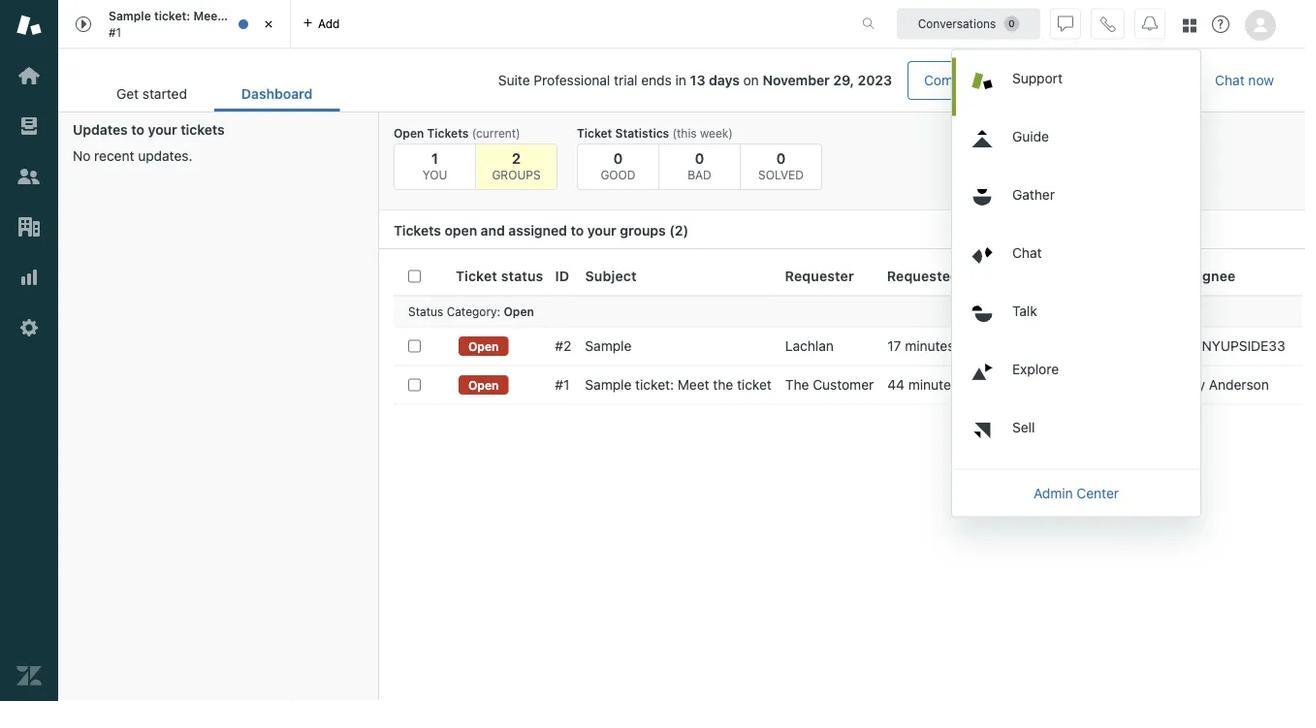 Task type: vqa. For each thing, say whether or not it's contained in the screenshot.
the place.
no



Task type: locate. For each thing, give the bounding box(es) containing it.
ticket left the
[[737, 377, 772, 393]]

customer
[[813, 377, 874, 393]]

1 vertical spatial your
[[587, 223, 617, 239]]

lachlan
[[785, 338, 834, 354]]

sell
[[1012, 419, 1035, 435]]

tickets open and assigned to your groups ( 2 )
[[394, 223, 689, 239]]

close image
[[259, 15, 278, 34]]

#1 up get
[[109, 25, 121, 39]]

section
[[355, 61, 1168, 100]]

tickets
[[181, 122, 225, 138]]

tab list
[[89, 76, 340, 112]]

0 horizontal spatial your
[[148, 122, 177, 138]]

None checkbox
[[408, 379, 421, 391]]

2 44 from the left
[[999, 377, 1016, 393]]

44 right the customer
[[887, 377, 905, 393]]

1 horizontal spatial ticket:
[[635, 377, 674, 393]]

ticket left add popup button
[[247, 9, 279, 23]]

0 vertical spatial meet
[[193, 9, 222, 23]]

tab containing sample ticket: meet the ticket
[[58, 0, 291, 48]]

#1 inside sample ticket: meet the ticket #1
[[109, 25, 121, 39]]

44 minutes ago right the customer
[[887, 377, 985, 393]]

1 horizontal spatial 0
[[695, 149, 704, 166]]

ticket up 0 good
[[577, 126, 612, 140]]

none checkbox inside grid
[[408, 340, 421, 352]]

the for sample ticket: meet the ticket #1
[[225, 9, 244, 23]]

0 vertical spatial 2
[[512, 149, 521, 166]]

ticket for ticket status
[[456, 268, 497, 284]]

1 0 from the left
[[613, 149, 623, 166]]

0 horizontal spatial 17
[[887, 338, 901, 354]]

notifications image
[[1142, 16, 1158, 32]]

0 vertical spatial chat
[[1215, 72, 1245, 88]]

1 44 minutes ago from the left
[[887, 377, 985, 393]]

17 minutes ago up explore
[[999, 338, 1093, 354]]

chat now button
[[1200, 61, 1290, 100]]

tab
[[58, 0, 291, 48]]

your left groups
[[587, 223, 617, 239]]

november
[[763, 72, 830, 88]]

0 vertical spatial your
[[148, 122, 177, 138]]

the left the
[[713, 377, 733, 393]]

0 inside 0 bad
[[695, 149, 704, 166]]

44
[[887, 377, 905, 393], [999, 377, 1016, 393]]

3 0 from the left
[[776, 149, 786, 166]]

to up no recent updates.
[[131, 122, 144, 138]]

guide
[[1012, 128, 1049, 144]]

statistics
[[615, 126, 669, 140]]

ticket
[[247, 9, 279, 23], [737, 377, 772, 393]]

get
[[116, 86, 139, 102]]

1 horizontal spatial ticket
[[577, 126, 612, 140]]

17 minutes ago down requested
[[887, 338, 982, 354]]

the left close image
[[225, 9, 244, 23]]

groups
[[620, 223, 666, 239]]

2
[[512, 149, 521, 166], [675, 223, 683, 239]]

1 horizontal spatial 17
[[999, 338, 1012, 354]]

ticket:
[[154, 9, 190, 23], [635, 377, 674, 393]]

0 horizontal spatial 44
[[887, 377, 905, 393]]

updates
[[73, 122, 128, 138]]

0 for 0 solved
[[776, 149, 786, 166]]

0 horizontal spatial ticket
[[247, 9, 279, 23]]

minutes down explore
[[1019, 377, 1069, 393]]

add
[[318, 17, 340, 31]]

0 up bad
[[695, 149, 704, 166]]

zendesk image
[[16, 663, 42, 688]]

1 vertical spatial chat
[[1012, 244, 1042, 260]]

open tickets (current)
[[394, 126, 520, 140]]

sample for sample ticket: meet the ticket #1
[[109, 9, 151, 23]]

admin center
[[1034, 485, 1119, 501]]

0 horizontal spatial the
[[225, 9, 244, 23]]

the for sample ticket: meet the ticket
[[713, 377, 733, 393]]

0 vertical spatial to
[[131, 122, 144, 138]]

the inside sample ticket: meet the ticket #1
[[225, 9, 244, 23]]

#1
[[109, 25, 121, 39], [555, 377, 570, 393]]

gather link
[[956, 174, 1200, 232]]

1 vertical spatial #1
[[555, 377, 570, 393]]

#1 down '#2' in the left of the page
[[555, 377, 570, 393]]

chat link
[[956, 232, 1200, 290]]

0
[[613, 149, 623, 166], [695, 149, 704, 166], [776, 149, 786, 166]]

0 horizontal spatial meet
[[193, 9, 222, 23]]

guide link
[[956, 116, 1200, 174]]

zendesk products image
[[1183, 19, 1197, 32]]

2 0 from the left
[[695, 149, 704, 166]]

1 horizontal spatial ticket
[[737, 377, 772, 393]]

1 vertical spatial meet
[[678, 377, 709, 393]]

ticket: inside sample ticket: meet the ticket #1
[[154, 9, 190, 23]]

0 horizontal spatial 44 minutes ago
[[887, 377, 985, 393]]

to
[[131, 122, 144, 138], [571, 223, 584, 239]]

0 up solved
[[776, 149, 786, 166]]

None checkbox
[[408, 340, 421, 352]]

now
[[1248, 72, 1274, 88]]

1 horizontal spatial #1
[[555, 377, 570, 393]]

0 inside 0 good
[[613, 149, 623, 166]]

tickets left open
[[394, 223, 441, 239]]

ticket inside sample ticket: meet the ticket #1
[[247, 9, 279, 23]]

chat
[[1215, 72, 1245, 88], [1012, 244, 1042, 260]]

sell link
[[956, 407, 1200, 465]]

2 vertical spatial sample
[[585, 377, 632, 393]]

and
[[481, 223, 505, 239]]

17 minutes ago
[[887, 338, 982, 354], [999, 338, 1093, 354]]

1 horizontal spatial 44 minutes ago
[[999, 377, 1096, 393]]

no
[[73, 148, 91, 164]]

meet inside sample ticket: meet the ticket #1
[[193, 9, 222, 23]]

#1 inside grid
[[555, 377, 570, 393]]

0 horizontal spatial ticket:
[[154, 9, 190, 23]]

status
[[501, 268, 543, 284]]

1 horizontal spatial chat
[[1215, 72, 1245, 88]]

minutes up explore
[[1016, 338, 1066, 354]]

17 down requested
[[887, 338, 901, 354]]

tickets up 1
[[427, 126, 469, 140]]

tickets
[[427, 126, 469, 140], [394, 223, 441, 239]]

1 horizontal spatial meet
[[678, 377, 709, 393]]

the inside the sample ticket: meet the ticket link
[[713, 377, 733, 393]]

2 up groups
[[512, 149, 521, 166]]

subject
[[585, 268, 637, 284]]

1 horizontal spatial the
[[713, 377, 733, 393]]

good
[[601, 168, 636, 181]]

0 horizontal spatial 0
[[613, 149, 623, 166]]

1 vertical spatial sample
[[585, 338, 632, 354]]

updates.
[[138, 148, 193, 164]]

ticket inside grid
[[737, 377, 772, 393]]

your up 'updates.'
[[148, 122, 177, 138]]

chat inside button
[[1215, 72, 1245, 88]]

1 vertical spatial ticket
[[737, 377, 772, 393]]

0 vertical spatial sample
[[109, 9, 151, 23]]

admin image
[[16, 315, 42, 340]]

1 vertical spatial ticket:
[[635, 377, 674, 393]]

compare plans
[[924, 72, 1018, 88]]

1 vertical spatial ticket
[[456, 268, 497, 284]]

main element
[[0, 0, 58, 701]]

0 horizontal spatial 2
[[512, 149, 521, 166]]

1 horizontal spatial to
[[571, 223, 584, 239]]

reporting image
[[16, 265, 42, 290]]

2 horizontal spatial 0
[[776, 149, 786, 166]]

44 minutes ago down explore
[[999, 377, 1096, 393]]

sample right '#2' in the left of the page
[[585, 338, 632, 354]]

admin center link
[[952, 474, 1200, 512]]

2 right groups
[[675, 223, 683, 239]]

grid
[[379, 257, 1305, 701]]

on
[[743, 72, 759, 88]]

sample for sample
[[585, 338, 632, 354]]

ticket up category
[[456, 268, 497, 284]]

0 vertical spatial ticket
[[247, 9, 279, 23]]

sample down sample link
[[585, 377, 632, 393]]

category
[[447, 304, 497, 318]]

organizations image
[[16, 214, 42, 239]]

days
[[709, 72, 740, 88]]

sample link
[[585, 337, 632, 355]]

2 inside 2 groups
[[512, 149, 521, 166]]

id
[[555, 268, 569, 284]]

0 vertical spatial the
[[225, 9, 244, 23]]

sample
[[109, 9, 151, 23], [585, 338, 632, 354], [585, 377, 632, 393]]

meet for sample ticket: meet the ticket
[[678, 377, 709, 393]]

gather
[[1012, 186, 1055, 202]]

to right assigned
[[571, 223, 584, 239]]

0 horizontal spatial 17 minutes ago
[[887, 338, 982, 354]]

minutes right the customer
[[908, 377, 958, 393]]

0 vertical spatial ticket:
[[154, 9, 190, 23]]

1 vertical spatial the
[[713, 377, 733, 393]]

assigned
[[508, 223, 567, 239]]

17
[[887, 338, 901, 354], [999, 338, 1012, 354]]

sample up get
[[109, 9, 151, 23]]

your
[[148, 122, 177, 138], [587, 223, 617, 239]]

0 horizontal spatial chat
[[1012, 244, 1042, 260]]

1 horizontal spatial 17 minutes ago
[[999, 338, 1093, 354]]

0 vertical spatial #1
[[109, 25, 121, 39]]

0 up good
[[613, 149, 623, 166]]

open
[[394, 126, 424, 140], [504, 304, 534, 318], [468, 339, 499, 353], [468, 378, 499, 392]]

talk link
[[956, 290, 1200, 349]]

chat up talk
[[1012, 244, 1042, 260]]

chat left now on the top of the page
[[1215, 72, 1245, 88]]

sample inside sample ticket: meet the ticket #1
[[109, 9, 151, 23]]

#2
[[555, 338, 571, 354]]

the
[[225, 9, 244, 23], [713, 377, 733, 393]]

grid containing ticket status
[[379, 257, 1305, 701]]

assignee
[[1174, 268, 1236, 284]]

sample for sample ticket: meet the ticket
[[585, 377, 632, 393]]

center
[[1077, 485, 1119, 501]]

ticket
[[577, 126, 612, 140], [456, 268, 497, 284]]

0 horizontal spatial #1
[[109, 25, 121, 39]]

44 minutes ago
[[887, 377, 985, 393], [999, 377, 1096, 393]]

ticket for sample ticket: meet the ticket #1
[[247, 9, 279, 23]]

44 down explore
[[999, 377, 1016, 393]]

0 inside the '0 solved'
[[776, 149, 786, 166]]

meet inside grid
[[678, 377, 709, 393]]

17 up explore
[[999, 338, 1012, 354]]

1 you
[[422, 149, 447, 181]]

ticket statistics (this week)
[[577, 126, 733, 140]]

1 horizontal spatial 44
[[999, 377, 1016, 393]]

1 17 minutes ago from the left
[[887, 338, 982, 354]]

0 horizontal spatial ticket
[[456, 268, 497, 284]]

2 groups
[[492, 149, 541, 181]]

minutes
[[905, 338, 955, 354], [1016, 338, 1066, 354], [908, 377, 958, 393], [1019, 377, 1069, 393]]

in
[[675, 72, 686, 88]]

0 vertical spatial ticket
[[577, 126, 612, 140]]

1 vertical spatial 2
[[675, 223, 683, 239]]



Task type: describe. For each thing, give the bounding box(es) containing it.
status category : open
[[408, 304, 534, 318]]

sunnyupside33
[[1174, 338, 1285, 354]]

1 horizontal spatial your
[[587, 223, 617, 239]]

started
[[142, 86, 187, 102]]

add button
[[291, 0, 351, 48]]

you
[[422, 168, 447, 181]]

1 44 from the left
[[887, 377, 905, 393]]

2 44 minutes ago from the left
[[999, 377, 1096, 393]]

solved
[[758, 168, 804, 181]]

1
[[431, 149, 438, 166]]

week)
[[700, 126, 733, 140]]

admin
[[1034, 485, 1073, 501]]

talk
[[1012, 303, 1037, 319]]

explore
[[1012, 361, 1059, 377]]

0 for 0 bad
[[695, 149, 704, 166]]

requester
[[785, 268, 854, 284]]

status
[[408, 304, 443, 318]]

tab list containing get started
[[89, 76, 340, 112]]

0 for 0 good
[[613, 149, 623, 166]]

get help image
[[1212, 16, 1229, 33]]

get started tab
[[89, 76, 214, 112]]

ruby
[[1174, 377, 1205, 393]]

support link
[[956, 58, 1200, 116]]

compare plans button
[[908, 61, 1035, 100]]

suite professional trial ends in 13 days on november 29, 2023
[[498, 72, 892, 88]]

get started
[[116, 86, 187, 102]]

(this
[[672, 126, 697, 140]]

chat for chat
[[1012, 244, 1042, 260]]

plans
[[985, 72, 1018, 88]]

ticket for sample ticket: meet the ticket
[[737, 377, 772, 393]]

ticket: for sample ticket: meet the ticket
[[635, 377, 674, 393]]

anderson
[[1209, 377, 1269, 393]]

professional
[[534, 72, 610, 88]]

1 vertical spatial to
[[571, 223, 584, 239]]

the customer
[[785, 377, 874, 393]]

views image
[[16, 113, 42, 139]]

compare
[[924, 72, 981, 88]]

groups
[[492, 168, 541, 181]]

the
[[785, 377, 809, 393]]

no recent updates.
[[73, 148, 193, 164]]

13
[[690, 72, 705, 88]]

bad
[[688, 168, 712, 181]]

1 17 from the left
[[887, 338, 901, 354]]

ticket: for sample ticket: meet the ticket #1
[[154, 9, 190, 23]]

conversations
[[918, 17, 996, 31]]

)
[[683, 223, 689, 239]]

(current)
[[472, 126, 520, 140]]

sample ticket: meet the ticket #1
[[109, 9, 279, 39]]

tabs tab list
[[58, 0, 842, 48]]

0 solved
[[758, 149, 804, 181]]

ticket for ticket statistics (this week)
[[577, 126, 612, 140]]

zendesk support image
[[16, 13, 42, 38]]

minutes down requested
[[905, 338, 955, 354]]

requested
[[887, 268, 959, 284]]

0 horizontal spatial to
[[131, 122, 144, 138]]

button displays agent's chat status as invisible. image
[[1058, 16, 1073, 32]]

section containing compare plans
[[355, 61, 1168, 100]]

sample ticket: meet the ticket link
[[585, 376, 772, 394]]

ends
[[641, 72, 672, 88]]

1 horizontal spatial 2
[[675, 223, 683, 239]]

trial
[[614, 72, 638, 88]]

ticket status
[[456, 268, 543, 284]]

customers image
[[16, 164, 42, 189]]

open
[[445, 223, 477, 239]]

2 17 from the left
[[999, 338, 1012, 354]]

meet for sample ticket: meet the ticket #1
[[193, 9, 222, 23]]

2 17 minutes ago from the left
[[999, 338, 1093, 354]]

conversations button
[[897, 8, 1040, 39]]

suite
[[498, 72, 530, 88]]

updates to your tickets
[[73, 122, 225, 138]]

explore link
[[956, 349, 1200, 407]]

chat now
[[1215, 72, 1274, 88]]

:
[[497, 304, 500, 318]]

sample ticket: meet the ticket
[[585, 377, 772, 393]]

2023
[[858, 72, 892, 88]]

get started image
[[16, 63, 42, 88]]

Select All Tickets checkbox
[[408, 270, 421, 282]]

November 29, 2023 text field
[[763, 72, 892, 88]]

support
[[1012, 70, 1063, 86]]

recent
[[94, 148, 134, 164]]

ruby anderson
[[1174, 377, 1269, 393]]

0 vertical spatial tickets
[[427, 126, 469, 140]]

(
[[669, 223, 675, 239]]

chat for chat now
[[1215, 72, 1245, 88]]

0 good
[[601, 149, 636, 181]]

0 bad
[[688, 149, 712, 181]]

dashboard
[[241, 86, 313, 102]]

29,
[[833, 72, 854, 88]]

1 vertical spatial tickets
[[394, 223, 441, 239]]



